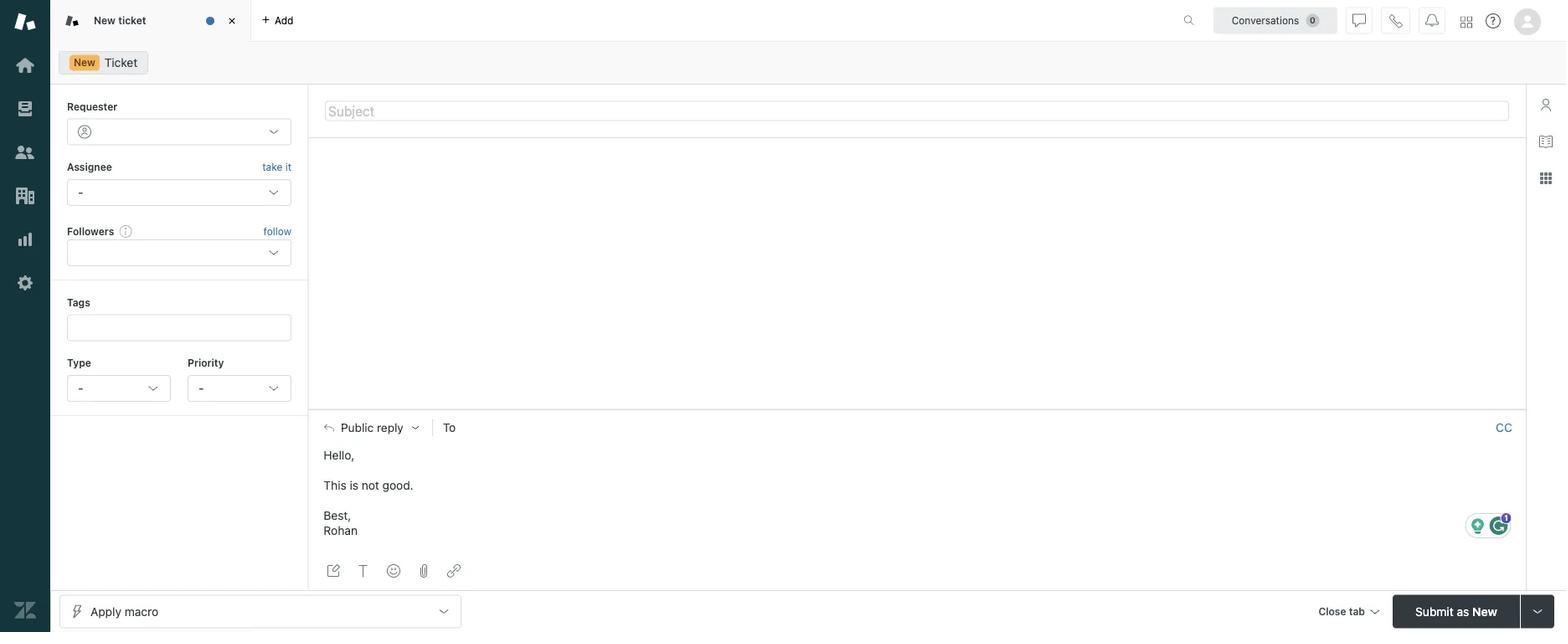 Task type: locate. For each thing, give the bounding box(es) containing it.
it
[[285, 161, 292, 173]]

follow button
[[264, 224, 292, 239]]

- down assignee
[[78, 185, 83, 199]]

followers
[[67, 225, 114, 237]]

best, rohan
[[324, 509, 358, 538]]

displays possible ticket submission types image
[[1531, 605, 1545, 619]]

close image
[[224, 13, 240, 29]]

submit
[[1416, 605, 1454, 619]]

- for priority
[[199, 382, 204, 395]]

apply
[[90, 605, 121, 619]]

good.
[[383, 479, 414, 493]]

2 - button from the left
[[188, 375, 292, 402]]

new inside secondary element
[[74, 57, 95, 68]]

rohan
[[324, 524, 358, 538]]

new inside tab
[[94, 14, 116, 26]]

apps image
[[1540, 172, 1553, 185]]

0 horizontal spatial - button
[[67, 375, 171, 402]]

1 vertical spatial new
[[74, 57, 95, 68]]

new for new
[[74, 57, 95, 68]]

tabs tab list
[[50, 0, 1166, 42]]

reply
[[377, 421, 404, 435]]

new ticket
[[94, 14, 146, 26]]

get started image
[[14, 54, 36, 76]]

new
[[94, 14, 116, 26], [74, 57, 95, 68], [1473, 605, 1498, 619]]

as
[[1457, 605, 1470, 619]]

1 - button from the left
[[67, 375, 171, 402]]

close tab
[[1319, 606, 1365, 618]]

- button
[[67, 375, 171, 402], [188, 375, 292, 402]]

Public reply composer text field
[[317, 446, 1519, 539]]

get help image
[[1486, 13, 1501, 28]]

requester element
[[67, 118, 292, 145]]

close tab button
[[1311, 595, 1386, 631]]

- button down priority
[[188, 375, 292, 402]]

reporting image
[[14, 229, 36, 250]]

conversations button
[[1214, 7, 1338, 34]]

tab
[[1349, 606, 1365, 618]]

1 horizontal spatial - button
[[188, 375, 292, 402]]

assignee
[[67, 161, 112, 173]]

minimize composer image
[[911, 403, 924, 416]]

is
[[350, 479, 359, 493]]

-
[[78, 185, 83, 199], [78, 382, 83, 395], [199, 382, 204, 395]]

to
[[443, 421, 456, 435]]

requester
[[67, 101, 118, 112]]

draft mode image
[[327, 565, 340, 578]]

main element
[[0, 0, 50, 632]]

macro
[[125, 605, 158, 619]]

0 vertical spatial new
[[94, 14, 116, 26]]

take
[[262, 161, 283, 173]]

zendesk products image
[[1461, 16, 1473, 28]]

notifications image
[[1426, 14, 1439, 27]]

public reply
[[341, 421, 404, 435]]

- down type on the bottom of page
[[78, 382, 83, 395]]

- button down type on the bottom of page
[[67, 375, 171, 402]]

- down priority
[[199, 382, 204, 395]]

zendesk image
[[14, 600, 36, 622]]

cc button
[[1496, 421, 1513, 436]]

not
[[362, 479, 379, 493]]

public
[[341, 421, 374, 435]]



Task type: vqa. For each thing, say whether or not it's contained in the screenshot.
Public
yes



Task type: describe. For each thing, give the bounding box(es) containing it.
followers element
[[67, 240, 292, 267]]

info on adding followers image
[[119, 224, 133, 238]]

- button for priority
[[188, 375, 292, 402]]

ticket
[[118, 14, 146, 26]]

zendesk support image
[[14, 11, 36, 33]]

best,
[[324, 509, 351, 523]]

- for type
[[78, 382, 83, 395]]

take it
[[262, 161, 292, 173]]

customer context image
[[1540, 98, 1553, 111]]

add attachment image
[[417, 565, 431, 578]]

hello,
[[324, 449, 355, 462]]

tags
[[67, 297, 90, 308]]

Subject field
[[325, 101, 1510, 121]]

insert emojis image
[[387, 565, 400, 578]]

take it button
[[262, 159, 292, 176]]

cc
[[1496, 421, 1513, 435]]

this
[[324, 479, 347, 493]]

apply macro
[[90, 605, 158, 619]]

public reply button
[[309, 410, 432, 446]]

add
[[275, 15, 294, 26]]

submit as new
[[1416, 605, 1498, 619]]

admin image
[[14, 272, 36, 294]]

new ticket tab
[[50, 0, 251, 42]]

button displays agent's chat status as invisible. image
[[1353, 14, 1366, 27]]

follow
[[264, 225, 292, 237]]

- inside "assignee" element
[[78, 185, 83, 199]]

this is not good.
[[324, 479, 414, 493]]

conversations
[[1232, 15, 1300, 26]]

2 vertical spatial new
[[1473, 605, 1498, 619]]

add link (cmd k) image
[[447, 565, 461, 578]]

format text image
[[357, 565, 370, 578]]

customers image
[[14, 142, 36, 163]]

type
[[67, 357, 91, 369]]

priority
[[188, 357, 224, 369]]

- button for type
[[67, 375, 171, 402]]

new for new ticket
[[94, 14, 116, 26]]

ticket
[[105, 56, 138, 70]]

organizations image
[[14, 185, 36, 207]]

add button
[[251, 0, 304, 41]]

views image
[[14, 98, 36, 120]]

close
[[1319, 606, 1347, 618]]

secondary element
[[50, 46, 1567, 80]]

assignee element
[[67, 179, 292, 206]]

knowledge image
[[1540, 135, 1553, 148]]



